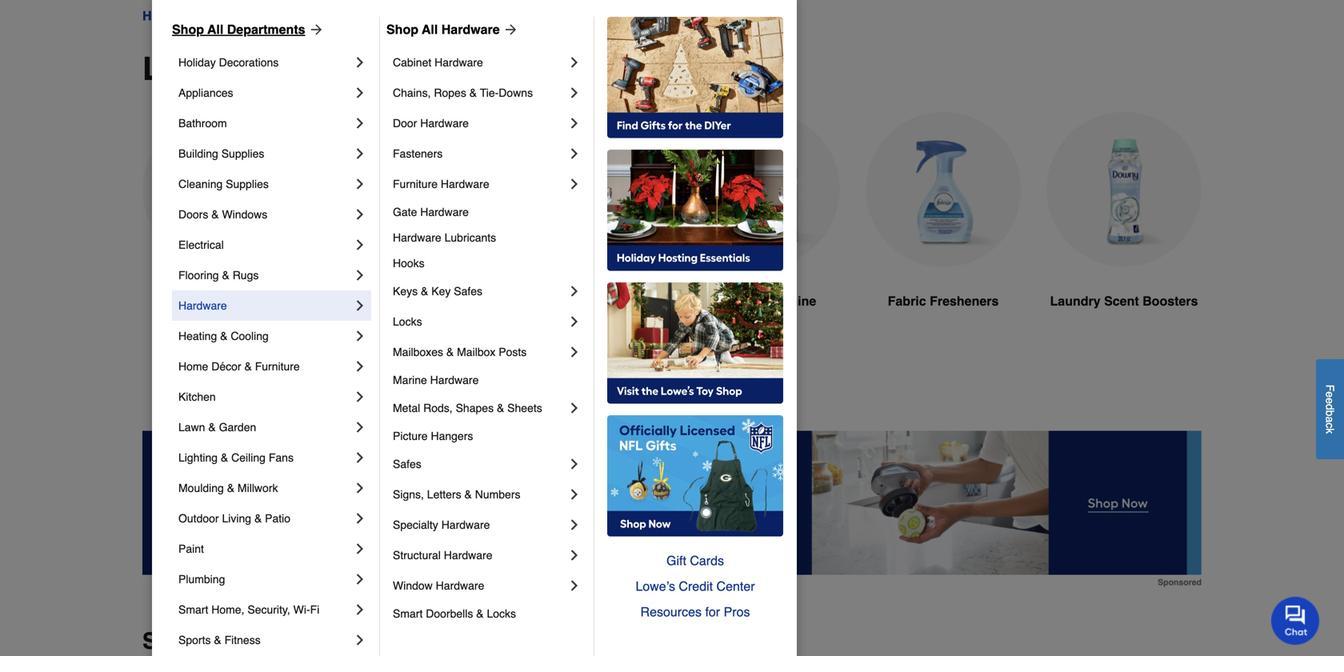 Task type: locate. For each thing, give the bounding box(es) containing it.
cabinet hardware link
[[393, 47, 567, 78]]

2 all from the left
[[422, 22, 438, 37]]

1 horizontal spatial home
[[178, 360, 208, 373]]

1 horizontal spatial shop
[[387, 22, 419, 37]]

fresheners
[[930, 294, 999, 308]]

arrow right image
[[305, 22, 325, 38], [500, 22, 519, 38]]

hardware inside specialty hardware link
[[441, 519, 490, 531]]

& left millwork
[[227, 482, 235, 495]]

electrical
[[178, 238, 224, 251]]

lighting
[[178, 451, 218, 464]]

arrow right image up holiday decorations link
[[305, 22, 325, 38]]

hardware down mailboxes & mailbox posts
[[430, 374, 479, 387]]

center
[[717, 579, 755, 594]]

& left rugs
[[222, 269, 230, 282]]

chevron right image for structural hardware
[[567, 547, 583, 563]]

metal rods, shapes & sheets
[[393, 402, 542, 415]]

shapes
[[456, 402, 494, 415]]

cleaning down building
[[178, 178, 223, 190]]

all up 'cabinet hardware'
[[422, 22, 438, 37]]

specialty hardware
[[393, 519, 490, 531]]

laundry supplies up cabinet
[[317, 8, 416, 23]]

laundry scent boosters
[[1050, 294, 1198, 308]]

0 horizontal spatial home
[[142, 8, 178, 23]]

chevron right image for smart home, security, wi-fi
[[352, 602, 368, 618]]

hardware up hardware lubricants
[[420, 206, 469, 218]]

stain
[[560, 294, 592, 308]]

0 vertical spatial furniture
[[393, 178, 438, 190]]

rods,
[[423, 402, 453, 415]]

1 e from the top
[[1324, 392, 1337, 398]]

supplies down laundry supplies link
[[278, 50, 411, 87]]

doorbells
[[426, 607, 473, 620]]

credit
[[679, 579, 713, 594]]

c
[[1324, 423, 1337, 428]]

hardware up window hardware link
[[444, 549, 493, 562]]

hardware for window hardware
[[436, 579, 484, 592]]

cleaning supplies link
[[192, 6, 303, 26], [178, 169, 352, 199]]

shop all departments
[[172, 22, 305, 37]]

0 horizontal spatial locks
[[393, 315, 422, 328]]

blue bottle of downy fabric softener. image
[[323, 112, 479, 267]]

cleaning supplies up decorations
[[192, 8, 303, 23]]

chevron right image for mailboxes & mailbox posts
[[567, 344, 583, 360]]

safes
[[454, 285, 483, 298], [393, 458, 422, 471]]

& left ceiling at bottom left
[[221, 451, 228, 464]]

0 horizontal spatial all
[[207, 22, 223, 37]]

1 arrow right image from the left
[[305, 22, 325, 38]]

chevron right image for doors & windows
[[352, 206, 368, 222]]

building supplies
[[178, 147, 264, 160]]

moulding & millwork
[[178, 482, 278, 495]]

numbers
[[475, 488, 521, 501]]

chevron right image for lighting & ceiling fans
[[352, 450, 368, 466]]

hardware inside furniture hardware link
[[441, 178, 489, 190]]

arrow right image for shop all hardware
[[500, 22, 519, 38]]

chevron right image for home décor & furniture
[[352, 358, 368, 375]]

fabric for fabric fresheners
[[888, 294, 926, 308]]

1 shop from the left
[[172, 22, 204, 37]]

hardware inside 'door hardware' link
[[420, 117, 469, 130]]

arrow right image inside shop all hardware link
[[500, 22, 519, 38]]

1 fabric from the left
[[350, 294, 389, 308]]

laundry left 'scent'
[[1050, 294, 1101, 308]]

0 vertical spatial cleaning supplies
[[192, 8, 303, 23]]

structural hardware link
[[393, 540, 567, 571]]

cleaning supplies link up decorations
[[192, 6, 303, 26]]

fitness
[[225, 634, 261, 647]]

1 horizontal spatial furniture
[[393, 178, 438, 190]]

1 vertical spatial home
[[178, 360, 208, 373]]

laundry down the flooring
[[163, 294, 214, 308]]

safes down 'picture'
[[393, 458, 422, 471]]

green container of gain laundry detergent. image
[[142, 112, 298, 267]]

shop up cabinet
[[387, 22, 419, 37]]

locks down fabric softeners
[[393, 315, 422, 328]]

downs
[[499, 86, 533, 99]]

heating
[[178, 330, 217, 342]]

hardware for door hardware
[[420, 117, 469, 130]]

all up holiday decorations
[[207, 22, 223, 37]]

& right 'letters'
[[465, 488, 472, 501]]

& left sheets
[[497, 402, 504, 415]]

laundry left the stain
[[506, 294, 557, 308]]

laundry scent boosters link
[[1047, 112, 1202, 349]]

home,
[[211, 603, 244, 616]]

cleaning supplies link up windows
[[178, 169, 352, 199]]

gate
[[393, 206, 417, 218]]

specialty
[[393, 519, 438, 531]]

shop
[[172, 22, 204, 37], [387, 22, 419, 37]]

lubricants
[[445, 231, 496, 244]]

marine hardware link
[[393, 367, 583, 393]]

shop for shop all departments
[[172, 22, 204, 37]]

1 horizontal spatial all
[[422, 22, 438, 37]]

e up b
[[1324, 398, 1337, 404]]

hangers
[[431, 430, 473, 443]]

hardware for gate hardware
[[420, 206, 469, 218]]

cleaning up holiday decorations
[[192, 8, 246, 23]]

2 arrow right image from the left
[[500, 22, 519, 38]]

hardware lubricants link
[[393, 225, 583, 250]]

smart up sports
[[178, 603, 208, 616]]

hardware down the fasteners link
[[441, 178, 489, 190]]

letters
[[427, 488, 461, 501]]

advertisement region
[[142, 431, 1202, 587]]

hardware inside hardware "link"
[[178, 299, 227, 312]]

locks
[[393, 315, 422, 328], [487, 607, 516, 620]]

0 horizontal spatial smart
[[178, 603, 208, 616]]

arrow right image up cabinet hardware link
[[500, 22, 519, 38]]

hardware up chains, ropes & tie-downs
[[435, 56, 483, 69]]

hardware inside window hardware link
[[436, 579, 484, 592]]

furniture up kitchen 'link' on the bottom of the page
[[255, 360, 300, 373]]

cards
[[690, 553, 724, 568]]

hardware inside 'hardware lubricants' link
[[393, 231, 441, 244]]

smart for smart home, security, wi-fi
[[178, 603, 208, 616]]

chevron right image for locks
[[567, 314, 583, 330]]

chevron right image for sports & fitness
[[352, 632, 368, 648]]

0 vertical spatial locks
[[393, 315, 422, 328]]

chevron right image for cleaning supplies
[[352, 176, 368, 192]]

laundry for green container of gain laundry detergent. image
[[163, 294, 214, 308]]

lighting & ceiling fans
[[178, 451, 294, 464]]

visit the lowe's toy shop. image
[[607, 282, 783, 404]]

smart inside 'link'
[[178, 603, 208, 616]]

building
[[178, 147, 218, 160]]

1 horizontal spatial fabric
[[888, 294, 926, 308]]

home for home décor & furniture
[[178, 360, 208, 373]]

wi-
[[293, 603, 310, 616]]

1 all from the left
[[207, 22, 223, 37]]

hardware for furniture hardware
[[441, 178, 489, 190]]

lawn & garden
[[178, 421, 256, 434]]

home décor & furniture link
[[178, 351, 352, 382]]

lawn & garden link
[[178, 412, 352, 443]]

lawn
[[178, 421, 205, 434]]

fabric left keys
[[350, 294, 389, 308]]

hardware up smart doorbells & locks
[[436, 579, 484, 592]]

& inside 'link'
[[214, 634, 221, 647]]

chevron right image for fasteners
[[567, 146, 583, 162]]

smart down window
[[393, 607, 423, 620]]

lighting & ceiling fans link
[[178, 443, 352, 473]]

orange box of tide washing machine cleaner. image
[[685, 112, 840, 267]]

outdoor living & patio
[[178, 512, 291, 525]]

chevron right image for metal rods, shapes & sheets
[[567, 400, 583, 416]]

smart doorbells & locks
[[393, 607, 516, 620]]

hardware inside cabinet hardware link
[[435, 56, 483, 69]]

hardware inside 'marine hardware' link
[[430, 374, 479, 387]]

0 horizontal spatial shop
[[172, 22, 204, 37]]

chevron right image for outdoor living & patio
[[352, 511, 368, 527]]

hardware down ropes
[[420, 117, 469, 130]]

& right "lawn"
[[208, 421, 216, 434]]

show more
[[638, 379, 706, 394]]

0 vertical spatial home
[[142, 8, 178, 23]]

chevron right image for keys & key safes
[[567, 283, 583, 299]]

1 horizontal spatial safes
[[454, 285, 483, 298]]

hardware for cabinet hardware
[[435, 56, 483, 69]]

hardware up hooks
[[393, 231, 441, 244]]

chevron right image for bathroom
[[352, 115, 368, 131]]

for
[[705, 605, 720, 619]]

furniture up the gate
[[393, 178, 438, 190]]

supplies inside laundry supplies link
[[367, 8, 416, 23]]

cleaning supplies up the doors & windows
[[178, 178, 269, 190]]

& right sports
[[214, 634, 221, 647]]

fabric left fresheners
[[888, 294, 926, 308]]

0 horizontal spatial arrow right image
[[305, 22, 325, 38]]

supplies down "bathroom" "link"
[[221, 147, 264, 160]]

supplies up cabinet
[[367, 8, 416, 23]]

locks down window hardware link
[[487, 607, 516, 620]]

hardware inside shop all hardware link
[[442, 22, 500, 37]]

chevron right image
[[352, 85, 368, 101], [567, 85, 583, 101], [567, 115, 583, 131], [352, 146, 368, 162], [567, 146, 583, 162], [352, 176, 368, 192], [567, 176, 583, 192], [352, 206, 368, 222], [352, 237, 368, 253], [567, 283, 583, 299], [567, 314, 583, 330], [567, 344, 583, 360], [352, 358, 368, 375], [352, 419, 368, 435], [352, 450, 368, 466], [567, 487, 583, 503], [567, 578, 583, 594]]

signs, letters & numbers
[[393, 488, 521, 501]]

all for departments
[[207, 22, 223, 37]]

all for hardware
[[422, 22, 438, 37]]

0 vertical spatial laundry supplies
[[317, 8, 416, 23]]

laundry supplies down departments
[[142, 50, 411, 87]]

2 e from the top
[[1324, 398, 1337, 404]]

shop inside shop all departments link
[[172, 22, 204, 37]]

lowe's credit center link
[[607, 574, 783, 599]]

shop for shop all hardware
[[387, 22, 419, 37]]

posts
[[499, 346, 527, 358]]

arrow right image inside shop all departments link
[[305, 22, 325, 38]]

0 horizontal spatial furniture
[[255, 360, 300, 373]]

chevron right image for cabinet hardware
[[567, 54, 583, 70]]

chains, ropes & tie-downs link
[[393, 78, 567, 108]]

shop
[[142, 629, 198, 654]]

door hardware
[[393, 117, 469, 130]]

ceiling
[[231, 451, 266, 464]]

& left mailbox on the left bottom of page
[[446, 346, 454, 358]]

1 horizontal spatial locks
[[487, 607, 516, 620]]

holiday decorations link
[[178, 47, 352, 78]]

picture hangers link
[[393, 423, 583, 449]]

safes right key
[[454, 285, 483, 298]]

holiday decorations
[[178, 56, 279, 69]]

metal
[[393, 402, 420, 415]]

hardware up cabinet hardware link
[[442, 22, 500, 37]]

hardware inside structural hardware link
[[444, 549, 493, 562]]

chevron right image for flooring & rugs
[[352, 267, 368, 283]]

laundry for white bottle of shout stain remover. image
[[506, 294, 557, 308]]

d
[[1324, 404, 1337, 410]]

home link
[[142, 6, 178, 26]]

softeners
[[392, 294, 451, 308]]

home inside home décor & furniture link
[[178, 360, 208, 373]]

chevron right image for appliances
[[352, 85, 368, 101]]

1 horizontal spatial smart
[[393, 607, 423, 620]]

by
[[205, 629, 231, 654]]

0 vertical spatial cleaning supplies link
[[192, 6, 303, 26]]

2 fabric from the left
[[888, 294, 926, 308]]

hardware inside gate hardware link
[[420, 206, 469, 218]]

hardware down the flooring
[[178, 299, 227, 312]]

fabric fresheners link
[[866, 112, 1021, 349]]

chevron right image
[[352, 54, 368, 70], [567, 54, 583, 70], [352, 115, 368, 131], [352, 267, 368, 283], [352, 298, 368, 314], [352, 328, 368, 344], [352, 389, 368, 405], [567, 400, 583, 416], [567, 456, 583, 472], [352, 480, 368, 496], [352, 511, 368, 527], [567, 517, 583, 533], [352, 541, 368, 557], [567, 547, 583, 563], [352, 571, 368, 587], [352, 602, 368, 618], [352, 632, 368, 648]]

e up d
[[1324, 392, 1337, 398]]

1 vertical spatial locks
[[487, 607, 516, 620]]

electrical link
[[178, 230, 352, 260]]

0 vertical spatial safes
[[454, 285, 483, 298]]

f e e d b a c k button
[[1316, 359, 1344, 459]]

0 horizontal spatial fabric
[[350, 294, 389, 308]]

shop inside shop all hardware link
[[387, 22, 419, 37]]

1 vertical spatial safes
[[393, 458, 422, 471]]

hardware down signs, letters & numbers
[[441, 519, 490, 531]]

1 vertical spatial cleaning supplies link
[[178, 169, 352, 199]]

shop up the holiday
[[172, 22, 204, 37]]

hardware for structural hardware
[[444, 549, 493, 562]]

2 shop from the left
[[387, 22, 419, 37]]

gate hardware
[[393, 206, 469, 218]]

flooring & rugs link
[[178, 260, 352, 290]]

furniture hardware link
[[393, 169, 567, 199]]

1 horizontal spatial arrow right image
[[500, 22, 519, 38]]

cleaning supplies
[[192, 8, 303, 23], [178, 178, 269, 190]]



Task type: describe. For each thing, give the bounding box(es) containing it.
blue spray bottle of febreze fabric freshener. image
[[866, 112, 1021, 267]]

sports
[[178, 634, 211, 647]]

outdoor living & patio link
[[178, 503, 352, 534]]

officially licensed n f l gifts. shop now. image
[[607, 415, 783, 537]]

chevron right image for paint
[[352, 541, 368, 557]]

kitchen
[[178, 391, 216, 403]]

lowe's
[[636, 579, 675, 594]]

resources
[[641, 605, 702, 619]]

white bottle of shout stain remover. image
[[504, 112, 659, 267]]

smart doorbells & locks link
[[393, 601, 583, 627]]

chevron right image for moulding & millwork
[[352, 480, 368, 496]]

shop all hardware
[[387, 22, 500, 37]]

chevron right image for building supplies
[[352, 146, 368, 162]]

fabric fresheners
[[888, 294, 999, 308]]

& right doors
[[211, 208, 219, 221]]

boosters
[[1143, 294, 1198, 308]]

arrow right image for shop all departments
[[305, 22, 325, 38]]

sports & fitness link
[[178, 625, 352, 655]]

scent
[[1104, 294, 1139, 308]]

keys
[[393, 285, 418, 298]]

door hardware link
[[393, 108, 567, 138]]

window hardware
[[393, 579, 484, 592]]

signs, letters & numbers link
[[393, 479, 567, 510]]

& left key
[[421, 285, 428, 298]]

security,
[[248, 603, 290, 616]]

living
[[222, 512, 251, 525]]

hardware for marine hardware
[[430, 374, 479, 387]]

supplies up holiday decorations link
[[250, 8, 303, 23]]

chevron right image for chains, ropes & tie-downs
[[567, 85, 583, 101]]

cleaners
[[736, 313, 790, 328]]

cabinet
[[393, 56, 432, 69]]

fabric softeners link
[[323, 112, 479, 349]]

doors & windows link
[[178, 199, 352, 230]]

1 vertical spatial cleaning supplies
[[178, 178, 269, 190]]

smart home, security, wi-fi link
[[178, 595, 352, 625]]

chevron right image for holiday decorations
[[352, 54, 368, 70]]

hooks link
[[393, 250, 583, 276]]

signs,
[[393, 488, 424, 501]]

chevron right image for door hardware
[[567, 115, 583, 131]]

brand
[[237, 629, 302, 654]]

smart home, security, wi-fi
[[178, 603, 320, 616]]

chevron right image for specialty hardware
[[567, 517, 583, 533]]

hooks
[[393, 257, 425, 270]]

structural
[[393, 549, 441, 562]]

k
[[1324, 428, 1337, 434]]

décor
[[211, 360, 241, 373]]

sports & fitness
[[178, 634, 261, 647]]

doors
[[178, 208, 208, 221]]

& right décor
[[244, 360, 252, 373]]

0 horizontal spatial safes
[[393, 458, 422, 471]]

holiday
[[178, 56, 216, 69]]

more
[[676, 379, 706, 394]]

washing
[[709, 294, 762, 308]]

washing machine cleaners
[[709, 294, 816, 328]]

fasteners
[[393, 147, 443, 160]]

chevron right image for electrical
[[352, 237, 368, 253]]

chevron right image for lawn & garden
[[352, 419, 368, 435]]

chevron right image for kitchen
[[352, 389, 368, 405]]

1 vertical spatial furniture
[[255, 360, 300, 373]]

& left patio
[[254, 512, 262, 525]]

fi
[[310, 603, 320, 616]]

& inside 'link'
[[227, 482, 235, 495]]

supplies inside building supplies link
[[221, 147, 264, 160]]

hardware link
[[178, 290, 352, 321]]

gift
[[667, 553, 686, 568]]

structural hardware
[[393, 549, 493, 562]]

shop all departments link
[[172, 20, 325, 39]]

bottle of downy laundry scent booster. image
[[1047, 112, 1202, 267]]

chevron right image for safes
[[567, 456, 583, 472]]

decorations
[[219, 56, 279, 69]]

mailbox
[[457, 346, 496, 358]]

& left the cooling
[[220, 330, 228, 342]]

outdoor
[[178, 512, 219, 525]]

chat invite button image
[[1272, 596, 1320, 645]]

gift cards
[[667, 553, 724, 568]]

fans
[[269, 451, 294, 464]]

holiday hosting essentials. image
[[607, 150, 783, 271]]

heating & cooling link
[[178, 321, 352, 351]]

washing machine cleaners link
[[685, 112, 840, 368]]

cabinet hardware
[[393, 56, 483, 69]]

millwork
[[238, 482, 278, 495]]

gift cards link
[[607, 548, 783, 574]]

flooring
[[178, 269, 219, 282]]

chevron right image for signs, letters & numbers
[[567, 487, 583, 503]]

paint
[[178, 543, 204, 555]]

mailboxes & mailbox posts link
[[393, 337, 567, 367]]

a
[[1324, 416, 1337, 423]]

mailboxes
[[393, 346, 443, 358]]

1 vertical spatial cleaning
[[178, 178, 223, 190]]

chevron right image for furniture hardware
[[567, 176, 583, 192]]

show
[[638, 379, 672, 394]]

lowe's credit center
[[636, 579, 755, 594]]

laundry for bottle of downy laundry scent booster. image
[[1050, 294, 1101, 308]]

laundry down shop all departments
[[142, 50, 269, 87]]

f
[[1324, 385, 1337, 392]]

supplies up windows
[[226, 178, 269, 190]]

find gifts for the diyer. image
[[607, 17, 783, 138]]

plumbing
[[178, 573, 225, 586]]

& left tie-
[[469, 86, 477, 99]]

heating & cooling
[[178, 330, 269, 342]]

& down window hardware link
[[476, 607, 484, 620]]

laundry detergent
[[163, 294, 277, 308]]

0 vertical spatial cleaning
[[192, 8, 246, 23]]

safes link
[[393, 449, 567, 479]]

laundry right departments
[[317, 8, 363, 23]]

detergent
[[217, 294, 277, 308]]

shop all hardware link
[[387, 20, 519, 39]]

window
[[393, 579, 433, 592]]

windows
[[222, 208, 267, 221]]

chains,
[[393, 86, 431, 99]]

chevron right image for heating & cooling
[[352, 328, 368, 344]]

hardware for specialty hardware
[[441, 519, 490, 531]]

mailboxes & mailbox posts
[[393, 346, 527, 358]]

hardware lubricants
[[393, 231, 496, 244]]

smart for smart doorbells & locks
[[393, 607, 423, 620]]

rugs
[[233, 269, 259, 282]]

chevron right image for window hardware
[[567, 578, 583, 594]]

appliances link
[[178, 78, 352, 108]]

locks link
[[393, 306, 567, 337]]

laundry stain removers link
[[504, 112, 659, 349]]

pros
[[724, 605, 750, 619]]

fabric for fabric softeners
[[350, 294, 389, 308]]

picture
[[393, 430, 428, 443]]

chevron right image for plumbing
[[352, 571, 368, 587]]

1 vertical spatial laundry supplies
[[142, 50, 411, 87]]

bathroom
[[178, 117, 227, 130]]

home for home
[[142, 8, 178, 23]]

chevron right image for hardware
[[352, 298, 368, 314]]



Task type: vqa. For each thing, say whether or not it's contained in the screenshot.
Cooling
yes



